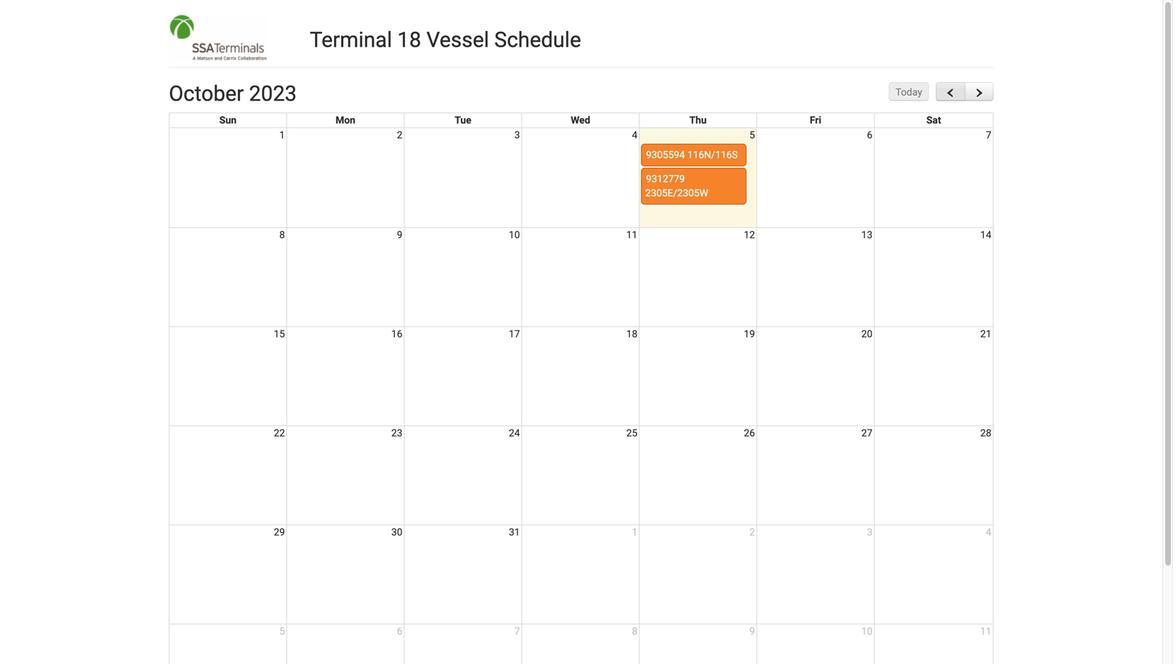Task type: locate. For each thing, give the bounding box(es) containing it.
16
[[392, 328, 403, 340]]

7
[[986, 129, 992, 141], [515, 626, 520, 637]]

1 vertical spatial 2
[[750, 527, 755, 538]]

9305594 116n/116s
[[646, 149, 738, 161]]

27
[[862, 427, 873, 439]]

5
[[750, 129, 755, 141], [280, 626, 285, 637]]

1 vertical spatial 10
[[862, 626, 873, 637]]

12
[[744, 229, 755, 241]]

30
[[392, 527, 403, 538]]

0 vertical spatial 7
[[986, 129, 992, 141]]

6
[[867, 129, 873, 141], [397, 626, 403, 637]]

1 horizontal spatial 8
[[632, 626, 638, 637]]

‹
[[945, 81, 957, 103]]

2023
[[249, 81, 297, 106]]

1 horizontal spatial 9
[[750, 626, 755, 637]]

october 2023
[[169, 81, 297, 106]]

22
[[274, 427, 285, 439]]

0 vertical spatial 2
[[397, 129, 403, 141]]

1 vertical spatial 5
[[280, 626, 285, 637]]

10
[[509, 229, 520, 241], [862, 626, 873, 637]]

11
[[627, 229, 638, 241], [981, 626, 992, 637]]

0 vertical spatial 18
[[398, 27, 421, 52]]

4
[[632, 129, 638, 141], [986, 527, 992, 538]]

0 horizontal spatial 7
[[515, 626, 520, 637]]

sat
[[927, 114, 942, 126]]

0 horizontal spatial 18
[[398, 27, 421, 52]]

8
[[280, 229, 285, 241], [632, 626, 638, 637]]

18
[[398, 27, 421, 52], [627, 328, 638, 340]]

1 horizontal spatial 6
[[867, 129, 873, 141]]

0 horizontal spatial 2
[[397, 129, 403, 141]]

1 horizontal spatial 18
[[627, 328, 638, 340]]

14
[[981, 229, 992, 241]]

thu
[[690, 114, 707, 126]]

0 horizontal spatial 10
[[509, 229, 520, 241]]

1 horizontal spatial 10
[[862, 626, 873, 637]]

1 vertical spatial 11
[[981, 626, 992, 637]]

9305594
[[646, 149, 685, 161]]

0 vertical spatial 9
[[397, 229, 403, 241]]

fri
[[810, 114, 822, 126]]

terminal
[[310, 27, 392, 52]]

0 horizontal spatial 6
[[397, 626, 403, 637]]

1 vertical spatial 9
[[750, 626, 755, 637]]

2305e/2305w
[[646, 187, 709, 199]]

2
[[397, 129, 403, 141], [750, 527, 755, 538]]

1 horizontal spatial 5
[[750, 129, 755, 141]]

1 horizontal spatial 2
[[750, 527, 755, 538]]

17
[[509, 328, 520, 340]]

sun
[[219, 114, 237, 126]]

13
[[862, 229, 873, 241]]

0 horizontal spatial 4
[[632, 129, 638, 141]]

0 horizontal spatial 8
[[280, 229, 285, 241]]

0 horizontal spatial 3
[[515, 129, 520, 141]]

1 horizontal spatial 1
[[632, 527, 638, 538]]

1
[[280, 129, 285, 141], [632, 527, 638, 538]]

1 horizontal spatial 11
[[981, 626, 992, 637]]

1 vertical spatial 4
[[986, 527, 992, 538]]

9
[[397, 229, 403, 241], [750, 626, 755, 637]]

1 vertical spatial 3
[[867, 527, 873, 538]]

0 horizontal spatial 11
[[627, 229, 638, 241]]

1 vertical spatial 1
[[632, 527, 638, 538]]

3
[[515, 129, 520, 141], [867, 527, 873, 538]]

0 horizontal spatial 1
[[280, 129, 285, 141]]

116n/116s
[[688, 149, 738, 161]]

0 horizontal spatial 9
[[397, 229, 403, 241]]

31
[[509, 527, 520, 538]]

1 horizontal spatial 7
[[986, 129, 992, 141]]

1 vertical spatial 18
[[627, 328, 638, 340]]



Task type: describe. For each thing, give the bounding box(es) containing it.
terminal 18 vessel schedule
[[310, 27, 581, 52]]

20
[[862, 328, 873, 340]]

23
[[392, 427, 403, 439]]

19
[[744, 328, 755, 340]]

15
[[274, 328, 285, 340]]

›
[[974, 81, 985, 103]]

0 vertical spatial 1
[[280, 129, 285, 141]]

today
[[896, 86, 923, 98]]

october
[[169, 81, 244, 106]]

0 vertical spatial 4
[[632, 129, 638, 141]]

26
[[744, 427, 755, 439]]

1 vertical spatial 6
[[397, 626, 403, 637]]

0 vertical spatial 11
[[627, 229, 638, 241]]

28
[[981, 427, 992, 439]]

schedule
[[495, 27, 581, 52]]

21
[[981, 328, 992, 340]]

terminal 18 image
[[169, 14, 267, 61]]

29
[[274, 527, 285, 538]]

1 horizontal spatial 4
[[986, 527, 992, 538]]

9312779
[[646, 173, 685, 185]]

mon
[[336, 114, 356, 126]]

0 vertical spatial 3
[[515, 129, 520, 141]]

9312779 2305e/2305w
[[646, 173, 709, 199]]

24
[[509, 427, 520, 439]]

0 vertical spatial 6
[[867, 129, 873, 141]]

1 vertical spatial 8
[[632, 626, 638, 637]]

vessel
[[427, 27, 489, 52]]

0 horizontal spatial 5
[[280, 626, 285, 637]]

tue
[[455, 114, 472, 126]]

25
[[627, 427, 638, 439]]

1 vertical spatial 7
[[515, 626, 520, 637]]

0 vertical spatial 8
[[280, 229, 285, 241]]

0 vertical spatial 10
[[509, 229, 520, 241]]

0 vertical spatial 5
[[750, 129, 755, 141]]

wed
[[571, 114, 591, 126]]

1 horizontal spatial 3
[[867, 527, 873, 538]]



Task type: vqa. For each thing, say whether or not it's contained in the screenshot.
OWNER
no



